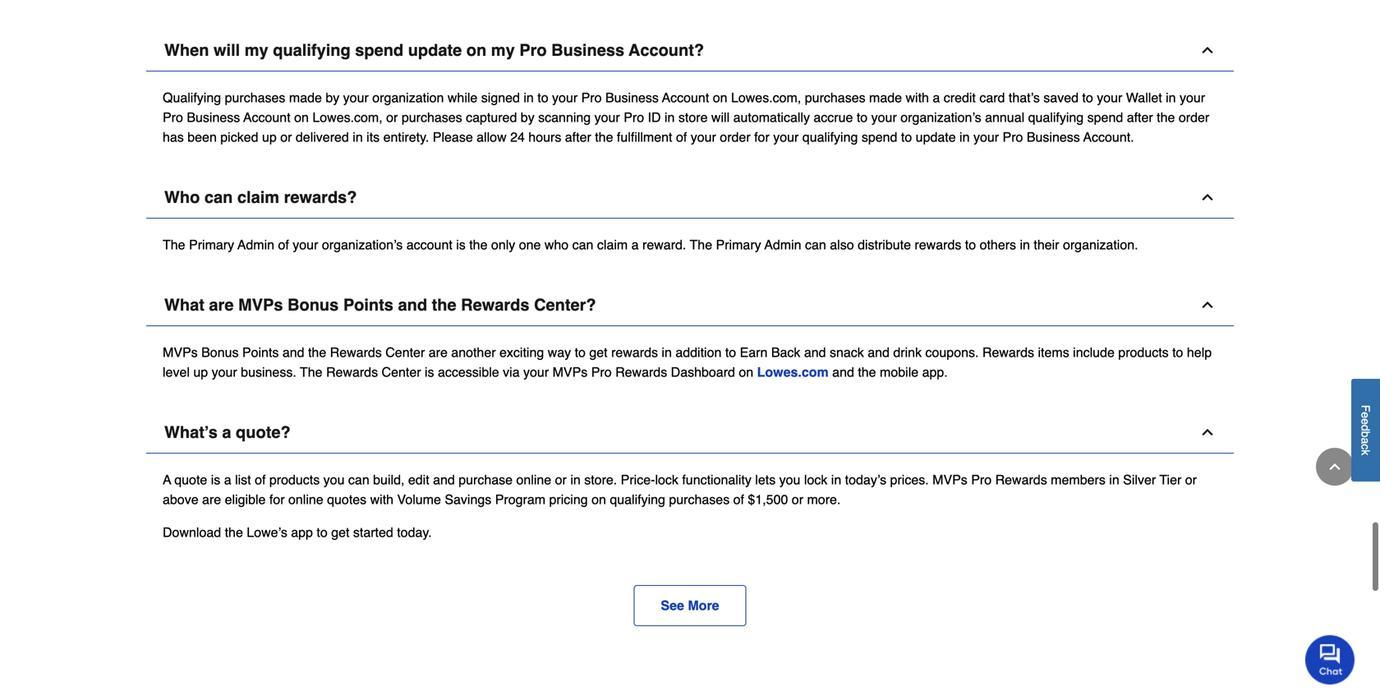 Task type: locate. For each thing, give the bounding box(es) containing it.
by up delivered
[[326, 90, 340, 105]]

0 horizontal spatial account
[[243, 109, 291, 125]]

center down what are mvps bonus points and the rewards center?
[[386, 345, 425, 360]]

can up quotes
[[348, 472, 370, 487]]

lowes.com,
[[731, 90, 801, 105], [313, 109, 383, 125]]

c
[[1360, 444, 1373, 450]]

a left list
[[224, 472, 231, 487]]

0 vertical spatial with
[[906, 90, 929, 105]]

for right eligible
[[269, 492, 285, 507]]

program
[[495, 492, 546, 507]]

above
[[163, 492, 199, 507]]

0 horizontal spatial will
[[214, 40, 240, 59]]

f
[[1360, 405, 1373, 412]]

1 horizontal spatial order
[[1179, 109, 1210, 125]]

for inside a quote is a list of products you can build, edit and purchase online or in store. price-lock functionality lets you lock in today's prices. mvps pro rewards members in silver tier or above are eligible for online quotes with volume savings program pricing on qualifying purchases of $1,500 or more.
[[269, 492, 285, 507]]

for
[[754, 129, 770, 144], [269, 492, 285, 507]]

1 horizontal spatial you
[[780, 472, 801, 487]]

will right store on the top of page
[[712, 109, 730, 125]]

download
[[163, 524, 221, 540]]

your down rewards?
[[293, 237, 318, 252]]

claim left reward.
[[597, 237, 628, 252]]

0 horizontal spatial is
[[211, 472, 220, 487]]

back
[[771, 345, 801, 360]]

1 vertical spatial online
[[288, 492, 324, 507]]

is
[[456, 237, 466, 252], [425, 364, 434, 379], [211, 472, 220, 487]]

0 horizontal spatial up
[[193, 364, 208, 379]]

order up chevron up image at top right
[[1179, 109, 1210, 125]]

e up b in the right of the page
[[1360, 418, 1373, 425]]

also
[[830, 237, 854, 252]]

1 vertical spatial is
[[425, 364, 434, 379]]

who can claim rewards? button
[[146, 176, 1234, 218]]

on up while
[[467, 40, 487, 59]]

card
[[980, 90, 1005, 105]]

update inside qualifying purchases made by your organization while signed in to your pro business account on lowes.com, purchases made with a credit card that's saved to your wallet in your pro business account on lowes.com, or purchases captured by scanning your pro id in store will automatically accrue to your organization's annual qualifying spend after the order has been picked up or delivered in its entirety. please allow 24 hours after the fulfillment of your order for your qualifying spend to update in your pro business account.
[[916, 129, 956, 144]]

1 horizontal spatial after
[[1127, 109, 1153, 125]]

by up 24
[[521, 109, 535, 125]]

or right tier
[[1186, 472, 1197, 487]]

annual
[[985, 109, 1025, 125]]

rewards?
[[284, 188, 357, 206]]

chevron up image inside what are mvps bonus points and the rewards center? button
[[1200, 296, 1216, 313]]

1 horizontal spatial made
[[869, 90, 902, 105]]

1 you from the left
[[323, 472, 345, 487]]

your down store on the top of page
[[691, 129, 716, 144]]

a right what's
[[222, 423, 231, 441]]

0 vertical spatial update
[[408, 40, 462, 59]]

with left credit
[[906, 90, 929, 105]]

1 vertical spatial will
[[712, 109, 730, 125]]

and right edit
[[433, 472, 455, 487]]

0 horizontal spatial for
[[269, 492, 285, 507]]

pro down annual
[[1003, 129, 1023, 144]]

the
[[163, 237, 185, 252], [690, 237, 713, 252], [300, 364, 323, 379]]

0 vertical spatial after
[[1127, 109, 1153, 125]]

pricing
[[549, 492, 588, 507]]

you
[[323, 472, 345, 487], [780, 472, 801, 487]]

2 e from the top
[[1360, 418, 1373, 425]]

0 vertical spatial are
[[209, 295, 234, 314]]

mvps inside a quote is a list of products you can build, edit and purchase online or in store. price-lock functionality lets you lock in today's prices. mvps pro rewards members in silver tier or above are eligible for online quotes with volume savings program pricing on qualifying purchases of $1,500 or more.
[[933, 472, 968, 487]]

1 vertical spatial bonus
[[201, 345, 239, 360]]

0 horizontal spatial spend
[[355, 40, 404, 59]]

1 vertical spatial by
[[521, 109, 535, 125]]

0 vertical spatial claim
[[237, 188, 279, 206]]

1 horizontal spatial admin
[[765, 237, 802, 252]]

after down scanning
[[565, 129, 591, 144]]

after
[[1127, 109, 1153, 125], [565, 129, 591, 144]]

1 vertical spatial are
[[429, 345, 448, 360]]

on down 'earn'
[[739, 364, 754, 379]]

0 horizontal spatial products
[[269, 472, 320, 487]]

1 vertical spatial spend
[[1088, 109, 1124, 125]]

bonus inside mvps bonus points and the rewards center are another exciting way to get rewards in addition to earn back and snack and drink coupons. rewards items include products to help level up your business. the rewards center is accessible via your mvps pro rewards dashboard on
[[201, 345, 239, 360]]

claim
[[237, 188, 279, 206], [597, 237, 628, 252]]

my up the signed
[[491, 40, 515, 59]]

purchases down functionality
[[669, 492, 730, 507]]

0 horizontal spatial with
[[370, 492, 394, 507]]

your left business.
[[212, 364, 237, 379]]

0 horizontal spatial lock
[[655, 472, 679, 487]]

1 vertical spatial claim
[[597, 237, 628, 252]]

1 horizontal spatial lowes.com,
[[731, 90, 801, 105]]

and
[[398, 295, 427, 314], [283, 345, 304, 360], [804, 345, 826, 360], [868, 345, 890, 360], [833, 364, 855, 379], [433, 472, 455, 487]]

claim left rewards?
[[237, 188, 279, 206]]

0 horizontal spatial rewards
[[611, 345, 658, 360]]

pro inside button
[[520, 40, 547, 59]]

1 vertical spatial update
[[916, 129, 956, 144]]

0 vertical spatial products
[[1119, 345, 1169, 360]]

1 primary from the left
[[189, 237, 234, 252]]

are
[[209, 295, 234, 314], [429, 345, 448, 360], [202, 492, 221, 507]]

account
[[662, 90, 709, 105], [243, 109, 291, 125]]

can left also
[[805, 237, 827, 252]]

0 horizontal spatial you
[[323, 472, 345, 487]]

get
[[590, 345, 608, 360], [331, 524, 350, 540]]

1 vertical spatial after
[[565, 129, 591, 144]]

my right when
[[245, 40, 268, 59]]

1 horizontal spatial bonus
[[288, 295, 339, 314]]

0 horizontal spatial update
[[408, 40, 462, 59]]

chevron up image inside when will my qualifying spend update on my pro business account? button
[[1200, 42, 1216, 58]]

0 horizontal spatial made
[[289, 90, 322, 105]]

order down the automatically
[[720, 129, 751, 144]]

1 vertical spatial for
[[269, 492, 285, 507]]

lock
[[655, 472, 679, 487], [804, 472, 828, 487]]

chevron up image inside scroll to top element
[[1327, 459, 1344, 475]]

account up store on the top of page
[[662, 90, 709, 105]]

captured
[[466, 109, 517, 125]]

is inside mvps bonus points and the rewards center are another exciting way to get rewards in addition to earn back and snack and drink coupons. rewards items include products to help level up your business. the rewards center is accessible via your mvps pro rewards dashboard on
[[425, 364, 434, 379]]

who
[[545, 237, 569, 252]]

picked
[[220, 129, 258, 144]]

coupons.
[[926, 345, 979, 360]]

0 horizontal spatial organization's
[[322, 237, 403, 252]]

mvps right prices.
[[933, 472, 968, 487]]

lock up more.
[[804, 472, 828, 487]]

download the lowe's app to get started today.
[[163, 524, 432, 540]]

get right way
[[590, 345, 608, 360]]

is right quote
[[211, 472, 220, 487]]

1 horizontal spatial rewards
[[915, 237, 962, 252]]

is right 'account'
[[456, 237, 466, 252]]

business up scanning
[[552, 40, 625, 59]]

products right include
[[1119, 345, 1169, 360]]

center left accessible on the bottom left of the page
[[382, 364, 421, 379]]

0 vertical spatial get
[[590, 345, 608, 360]]

in
[[524, 90, 534, 105], [1166, 90, 1176, 105], [665, 109, 675, 125], [353, 129, 363, 144], [960, 129, 970, 144], [1020, 237, 1030, 252], [662, 345, 672, 360], [571, 472, 581, 487], [831, 472, 842, 487], [1110, 472, 1120, 487]]

your left wallet at the top right of the page
[[1097, 90, 1123, 105]]

and down 'account'
[[398, 295, 427, 314]]

admin left also
[[765, 237, 802, 252]]

pro up the signed
[[520, 40, 547, 59]]

1 vertical spatial points
[[242, 345, 279, 360]]

are down quote
[[202, 492, 221, 507]]

been
[[188, 129, 217, 144]]

rewards
[[915, 237, 962, 252], [611, 345, 658, 360]]

mobile
[[880, 364, 919, 379]]

1 horizontal spatial the
[[300, 364, 323, 379]]

volume
[[397, 492, 441, 507]]

up
[[262, 129, 277, 144], [193, 364, 208, 379]]

a
[[933, 90, 940, 105], [632, 237, 639, 252], [222, 423, 231, 441], [1360, 438, 1373, 444], [224, 472, 231, 487]]

claim inside button
[[237, 188, 279, 206]]

in left the silver
[[1110, 472, 1120, 487]]

tier
[[1160, 472, 1182, 487]]

f e e d b a c k button
[[1352, 379, 1381, 482]]

the right business.
[[300, 364, 323, 379]]

0 horizontal spatial points
[[242, 345, 279, 360]]

and inside a quote is a list of products you can build, edit and purchase online or in store. price-lock functionality lets you lock in today's prices. mvps pro rewards members in silver tier or above are eligible for online quotes with volume savings program pricing on qualifying purchases of $1,500 or more.
[[433, 472, 455, 487]]

2 admin from the left
[[765, 237, 802, 252]]

get left started
[[331, 524, 350, 540]]

0 horizontal spatial get
[[331, 524, 350, 540]]

e up d
[[1360, 412, 1373, 418]]

fulfillment
[[617, 129, 673, 144]]

their
[[1034, 237, 1060, 252]]

made up delivered
[[289, 90, 322, 105]]

will right when
[[214, 40, 240, 59]]

organization's inside qualifying purchases made by your organization while signed in to your pro business account on lowes.com, purchases made with a credit card that's saved to your wallet in your pro business account on lowes.com, or purchases captured by scanning your pro id in store will automatically accrue to your organization's annual qualifying spend after the order has been picked up or delivered in its entirety. please allow 24 hours after the fulfillment of your order for your qualifying spend to update in your pro business account.
[[901, 109, 982, 125]]

the inside mvps bonus points and the rewards center are another exciting way to get rewards in addition to earn back and snack and drink coupons. rewards items include products to help level up your business. the rewards center is accessible via your mvps pro rewards dashboard on
[[308, 345, 326, 360]]

a up k
[[1360, 438, 1373, 444]]

bonus down what at top left
[[201, 345, 239, 360]]

0 vertical spatial by
[[326, 90, 340, 105]]

center
[[386, 345, 425, 360], [382, 364, 421, 379]]

qualifying
[[273, 40, 351, 59], [1028, 109, 1084, 125], [803, 129, 858, 144], [610, 492, 666, 507]]

0 vertical spatial for
[[754, 129, 770, 144]]

bonus inside button
[[288, 295, 339, 314]]

in left addition
[[662, 345, 672, 360]]

organization's down credit
[[901, 109, 982, 125]]

when will my qualifying spend update on my pro business account?
[[164, 40, 704, 59]]

business down saved
[[1027, 129, 1080, 144]]

are left another
[[429, 345, 448, 360]]

1 horizontal spatial points
[[343, 295, 394, 314]]

2 horizontal spatial spend
[[1088, 109, 1124, 125]]

wallet
[[1126, 90, 1162, 105]]

are right what at top left
[[209, 295, 234, 314]]

1 vertical spatial order
[[720, 129, 751, 144]]

lowes.com, up the automatically
[[731, 90, 801, 105]]

1 horizontal spatial spend
[[862, 129, 898, 144]]

of right list
[[255, 472, 266, 487]]

my
[[245, 40, 268, 59], [491, 40, 515, 59]]

1 horizontal spatial lock
[[804, 472, 828, 487]]

1 vertical spatial up
[[193, 364, 208, 379]]

for down the automatically
[[754, 129, 770, 144]]

what are mvps bonus points and the rewards center?
[[164, 295, 596, 314]]

1 horizontal spatial with
[[906, 90, 929, 105]]

0 vertical spatial points
[[343, 295, 394, 314]]

store.
[[584, 472, 617, 487]]

1 vertical spatial organization's
[[322, 237, 403, 252]]

0 horizontal spatial bonus
[[201, 345, 239, 360]]

of left $1,500
[[734, 492, 744, 507]]

silver
[[1123, 472, 1156, 487]]

online up program
[[516, 472, 552, 487]]

1 horizontal spatial claim
[[597, 237, 628, 252]]

1 horizontal spatial is
[[425, 364, 434, 379]]

1 horizontal spatial for
[[754, 129, 770, 144]]

a
[[163, 472, 171, 487]]

mvps up the level
[[163, 345, 198, 360]]

by
[[326, 90, 340, 105], [521, 109, 535, 125]]

1 vertical spatial rewards
[[611, 345, 658, 360]]

e
[[1360, 412, 1373, 418], [1360, 418, 1373, 425]]

points inside button
[[343, 295, 394, 314]]

24
[[510, 129, 525, 144]]

a left reward.
[[632, 237, 639, 252]]

0 horizontal spatial online
[[288, 492, 324, 507]]

chevron up image inside what's a quote? "button"
[[1200, 424, 1216, 440]]

items
[[1038, 345, 1070, 360]]

rewards inside button
[[461, 295, 530, 314]]

2 vertical spatial spend
[[862, 129, 898, 144]]

1 vertical spatial lowes.com,
[[313, 109, 383, 125]]

0 vertical spatial spend
[[355, 40, 404, 59]]

0 horizontal spatial after
[[565, 129, 591, 144]]

0 horizontal spatial claim
[[237, 188, 279, 206]]

rewards left addition
[[611, 345, 658, 360]]

credit
[[944, 90, 976, 105]]

price-
[[621, 472, 655, 487]]

organization.
[[1063, 237, 1139, 252]]

please
[[433, 129, 473, 144]]

a inside f e e d b a c k button
[[1360, 438, 1373, 444]]

1 horizontal spatial account
[[662, 90, 709, 105]]

primary down the who
[[189, 237, 234, 252]]

0 horizontal spatial primary
[[189, 237, 234, 252]]

spend
[[355, 40, 404, 59], [1088, 109, 1124, 125], [862, 129, 898, 144]]

1 vertical spatial products
[[269, 472, 320, 487]]

and up business.
[[283, 345, 304, 360]]

accrue
[[814, 109, 853, 125]]

of down store on the top of page
[[676, 129, 687, 144]]

today's
[[845, 472, 887, 487]]

purchases up please
[[402, 109, 462, 125]]

drink
[[894, 345, 922, 360]]

d
[[1360, 425, 1373, 431]]

0 vertical spatial online
[[516, 472, 552, 487]]

0 vertical spatial bonus
[[288, 295, 339, 314]]

up right picked
[[262, 129, 277, 144]]

rewards right "distribute"
[[915, 237, 962, 252]]

0 horizontal spatial my
[[245, 40, 268, 59]]

allow
[[477, 129, 507, 144]]

0 vertical spatial organization's
[[901, 109, 982, 125]]

up right the level
[[193, 364, 208, 379]]

rewards inside a quote is a list of products you can build, edit and purchase online or in store. price-lock functionality lets you lock in today's prices. mvps pro rewards members in silver tier or above are eligible for online quotes with volume savings program pricing on qualifying purchases of $1,500 or more.
[[996, 472, 1047, 487]]

pro down center?
[[591, 364, 612, 379]]

your
[[343, 90, 369, 105], [552, 90, 578, 105], [1097, 90, 1123, 105], [1180, 90, 1206, 105], [595, 109, 620, 125], [872, 109, 897, 125], [691, 129, 716, 144], [773, 129, 799, 144], [974, 129, 999, 144], [293, 237, 318, 252], [212, 364, 237, 379], [523, 364, 549, 379]]

in up the pricing on the bottom of the page
[[571, 472, 581, 487]]

0 vertical spatial order
[[1179, 109, 1210, 125]]

bonus up business.
[[288, 295, 339, 314]]

accessible
[[438, 364, 499, 379]]

is left accessible on the bottom left of the page
[[425, 364, 434, 379]]

products inside a quote is a list of products you can build, edit and purchase online or in store. price-lock functionality lets you lock in today's prices. mvps pro rewards members in silver tier or above are eligible for online quotes with volume savings program pricing on qualifying purchases of $1,500 or more.
[[269, 472, 320, 487]]

a inside what's a quote? "button"
[[222, 423, 231, 441]]

1 horizontal spatial my
[[491, 40, 515, 59]]

made left credit
[[869, 90, 902, 105]]

0 horizontal spatial by
[[326, 90, 340, 105]]

and right back
[[804, 345, 826, 360]]

and inside button
[[398, 295, 427, 314]]

eligible
[[225, 492, 266, 507]]

update down credit
[[916, 129, 956, 144]]

2 vertical spatial are
[[202, 492, 221, 507]]

the down the who
[[163, 237, 185, 252]]

what's
[[164, 423, 218, 441]]

organization's
[[901, 109, 982, 125], [322, 237, 403, 252]]

mvps
[[238, 295, 283, 314], [163, 345, 198, 360], [553, 364, 588, 379], [933, 472, 968, 487]]

can right who
[[572, 237, 594, 252]]

2 horizontal spatial the
[[690, 237, 713, 252]]

0 horizontal spatial admin
[[238, 237, 275, 252]]

0 vertical spatial up
[[262, 129, 277, 144]]

1 vertical spatial with
[[370, 492, 394, 507]]

1 vertical spatial get
[[331, 524, 350, 540]]

1 horizontal spatial organization's
[[901, 109, 982, 125]]

1 lock from the left
[[655, 472, 679, 487]]

1 vertical spatial account
[[243, 109, 291, 125]]

the inside button
[[432, 295, 457, 314]]

1 horizontal spatial update
[[916, 129, 956, 144]]

account?
[[629, 40, 704, 59]]

1 horizontal spatial get
[[590, 345, 608, 360]]

made
[[289, 90, 322, 105], [869, 90, 902, 105]]

1 horizontal spatial products
[[1119, 345, 1169, 360]]

business.
[[241, 364, 296, 379]]

1 horizontal spatial primary
[[716, 237, 761, 252]]

account up picked
[[243, 109, 291, 125]]

and up mobile
[[868, 345, 890, 360]]

on
[[467, 40, 487, 59], [713, 90, 728, 105], [294, 109, 309, 125], [739, 364, 754, 379], [592, 492, 606, 507]]

with down the build,
[[370, 492, 394, 507]]

products
[[1119, 345, 1169, 360], [269, 472, 320, 487]]

1 horizontal spatial up
[[262, 129, 277, 144]]

products inside mvps bonus points and the rewards center are another exciting way to get rewards in addition to earn back and snack and drink coupons. rewards items include products to help level up your business. the rewards center is accessible via your mvps pro rewards dashboard on
[[1119, 345, 1169, 360]]

on down store.
[[592, 492, 606, 507]]

2 vertical spatial is
[[211, 472, 220, 487]]

you right lets
[[780, 472, 801, 487]]

chevron up image
[[1200, 42, 1216, 58], [1200, 296, 1216, 313], [1200, 424, 1216, 440], [1327, 459, 1344, 475]]



Task type: describe. For each thing, give the bounding box(es) containing it.
for inside qualifying purchases made by your organization while signed in to your pro business account on lowes.com, purchases made with a credit card that's saved to your wallet in your pro business account on lowes.com, or purchases captured by scanning your pro id in store will automatically accrue to your organization's annual qualifying spend after the order has been picked up or delivered in its entirety. please allow 24 hours after the fulfillment of your order for your qualifying spend to update in your pro business account.
[[754, 129, 770, 144]]

pro left id
[[624, 109, 644, 125]]

your down exciting
[[523, 364, 549, 379]]

will inside qualifying purchases made by your organization while signed in to your pro business account on lowes.com, purchases made with a credit card that's saved to your wallet in your pro business account on lowes.com, or purchases captured by scanning your pro id in store will automatically accrue to your organization's annual qualifying spend after the order has been picked up or delivered in its entirety. please allow 24 hours after the fulfillment of your order for your qualifying spend to update in your pro business account.
[[712, 109, 730, 125]]

the left lowe's
[[225, 524, 243, 540]]

can inside button
[[205, 188, 233, 206]]

f e e d b a c k
[[1360, 405, 1373, 456]]

your down the automatically
[[773, 129, 799, 144]]

mvps bonus points and the rewards center are another exciting way to get rewards in addition to earn back and snack and drink coupons. rewards items include products to help level up your business. the rewards center is accessible via your mvps pro rewards dashboard on
[[163, 345, 1212, 379]]

business up been
[[187, 109, 240, 125]]

your right accrue
[[872, 109, 897, 125]]

a inside a quote is a list of products you can build, edit and purchase online or in store. price-lock functionality lets you lock in today's prices. mvps pro rewards members in silver tier or above are eligible for online quotes with volume savings program pricing on qualifying purchases of $1,500 or more.
[[224, 472, 231, 487]]

on inside mvps bonus points and the rewards center are another exciting way to get rewards in addition to earn back and snack and drink coupons. rewards items include products to help level up your business. the rewards center is accessible via your mvps pro rewards dashboard on
[[739, 364, 754, 379]]

one
[[519, 237, 541, 252]]

spend inside button
[[355, 40, 404, 59]]

qualifying
[[163, 90, 221, 105]]

what's a quote? button
[[146, 411, 1234, 453]]

or left more.
[[792, 492, 804, 507]]

others
[[980, 237, 1017, 252]]

of down who can claim rewards?
[[278, 237, 289, 252]]

center?
[[534, 295, 596, 314]]

your up scanning
[[552, 90, 578, 105]]

1 made from the left
[[289, 90, 322, 105]]

the inside mvps bonus points and the rewards center are another exciting way to get rewards in addition to earn back and snack and drink coupons. rewards items include products to help level up your business. the rewards center is accessible via your mvps pro rewards dashboard on
[[300, 364, 323, 379]]

0 vertical spatial center
[[386, 345, 425, 360]]

or left delivered
[[280, 129, 292, 144]]

hours
[[529, 129, 562, 144]]

its
[[367, 129, 380, 144]]

$1,500
[[748, 492, 788, 507]]

lowes.com
[[757, 364, 829, 379]]

2 you from the left
[[780, 472, 801, 487]]

qualifying inside button
[[273, 40, 351, 59]]

purchases up picked
[[225, 90, 285, 105]]

2 made from the left
[[869, 90, 902, 105]]

edit
[[408, 472, 429, 487]]

purchase
[[459, 472, 513, 487]]

store
[[679, 109, 708, 125]]

2 horizontal spatial is
[[456, 237, 466, 252]]

started
[[353, 524, 393, 540]]

scanning
[[538, 109, 591, 125]]

the primary admin of your organization's account is the only one who can claim a reward. the primary admin can also distribute rewards to others in their organization.
[[163, 237, 1139, 252]]

id
[[648, 109, 661, 125]]

b
[[1360, 431, 1373, 438]]

1 vertical spatial center
[[382, 364, 421, 379]]

dashboard
[[671, 364, 735, 379]]

lowes.com link
[[757, 364, 829, 379]]

organization
[[372, 90, 444, 105]]

on down when will my qualifying spend update on my pro business account? button
[[713, 90, 728, 105]]

account
[[407, 237, 453, 252]]

savings
[[445, 492, 492, 507]]

a quote is a list of products you can build, edit and purchase online or in store. price-lock functionality lets you lock in today's prices. mvps pro rewards members in silver tier or above are eligible for online quotes with volume savings program pricing on qualifying purchases of $1,500 or more.
[[163, 472, 1197, 507]]

purchases up accrue
[[805, 90, 866, 105]]

with inside a quote is a list of products you can build, edit and purchase online or in store. price-lock functionality lets you lock in today's prices. mvps pro rewards members in silver tier or above are eligible for online quotes with volume savings program pricing on qualifying purchases of $1,500 or more.
[[370, 492, 394, 507]]

that's
[[1009, 90, 1040, 105]]

your right wallet at the top right of the page
[[1180, 90, 1206, 105]]

business inside button
[[552, 40, 625, 59]]

in left its
[[353, 129, 363, 144]]

chat invite button image
[[1306, 634, 1356, 685]]

pro up scanning
[[581, 90, 602, 105]]

what's a quote?
[[164, 423, 291, 441]]

list
[[235, 472, 251, 487]]

update inside button
[[408, 40, 462, 59]]

0 vertical spatial account
[[662, 90, 709, 105]]

the left only
[[469, 237, 488, 252]]

help
[[1187, 345, 1212, 360]]

your up fulfillment
[[595, 109, 620, 125]]

members
[[1051, 472, 1106, 487]]

1 admin from the left
[[238, 237, 275, 252]]

2 primary from the left
[[716, 237, 761, 252]]

1 horizontal spatial online
[[516, 472, 552, 487]]

app
[[291, 524, 313, 540]]

automatically
[[733, 109, 810, 125]]

distribute
[[858, 237, 911, 252]]

lowe's
[[247, 524, 287, 540]]

purchases inside a quote is a list of products you can build, edit and purchase online or in store. price-lock functionality lets you lock in today's prices. mvps pro rewards members in silver tier or above are eligible for online quotes with volume savings program pricing on qualifying purchases of $1,500 or more.
[[669, 492, 730, 507]]

the down wallet at the top right of the page
[[1157, 109, 1175, 125]]

in inside mvps bonus points and the rewards center are another exciting way to get rewards in addition to earn back and snack and drink coupons. rewards items include products to help level up your business. the rewards center is accessible via your mvps pro rewards dashboard on
[[662, 345, 672, 360]]

up inside mvps bonus points and the rewards center are another exciting way to get rewards in addition to earn back and snack and drink coupons. rewards items include products to help level up your business. the rewards center is accessible via your mvps pro rewards dashboard on
[[193, 364, 208, 379]]

business up id
[[606, 90, 659, 105]]

chevron up image for what are mvps bonus points and the rewards center?
[[1200, 296, 1216, 313]]

get inside mvps bonus points and the rewards center are another exciting way to get rewards in addition to earn back and snack and drink coupons. rewards items include products to help level up your business. the rewards center is accessible via your mvps pro rewards dashboard on
[[590, 345, 608, 360]]

via
[[503, 364, 520, 379]]

in right id
[[665, 109, 675, 125]]

0 horizontal spatial the
[[163, 237, 185, 252]]

reward.
[[643, 237, 686, 252]]

is inside a quote is a list of products you can build, edit and purchase online or in store. price-lock functionality lets you lock in today's prices. mvps pro rewards members in silver tier or above are eligible for online quotes with volume savings program pricing on qualifying purchases of $1,500 or more.
[[211, 472, 220, 487]]

what are mvps bonus points and the rewards center? button
[[146, 284, 1234, 326]]

points inside mvps bonus points and the rewards center are another exciting way to get rewards in addition to earn back and snack and drink coupons. rewards items include products to help level up your business. the rewards center is accessible via your mvps pro rewards dashboard on
[[242, 345, 279, 360]]

are inside button
[[209, 295, 234, 314]]

0 horizontal spatial order
[[720, 129, 751, 144]]

rewards inside mvps bonus points and the rewards center are another exciting way to get rewards in addition to earn back and snack and drink coupons. rewards items include products to help level up your business. the rewards center is accessible via your mvps pro rewards dashboard on
[[611, 345, 658, 360]]

1 horizontal spatial by
[[521, 109, 535, 125]]

what
[[164, 295, 205, 314]]

level
[[163, 364, 190, 379]]

way
[[548, 345, 571, 360]]

account.
[[1084, 129, 1135, 144]]

pro inside a quote is a list of products you can build, edit and purchase online or in store. price-lock functionality lets you lock in today's prices. mvps pro rewards members in silver tier or above are eligible for online quotes with volume savings program pricing on qualifying purchases of $1,500 or more.
[[971, 472, 992, 487]]

who
[[164, 188, 200, 206]]

functionality
[[682, 472, 752, 487]]

who can claim rewards?
[[164, 188, 357, 206]]

on up delivered
[[294, 109, 309, 125]]

2 lock from the left
[[804, 472, 828, 487]]

more.
[[807, 492, 841, 507]]

lowes.com and the mobile app.
[[757, 364, 948, 379]]

mvps down way
[[553, 364, 588, 379]]

will inside button
[[214, 40, 240, 59]]

build,
[[373, 472, 405, 487]]

up inside qualifying purchases made by your organization while signed in to your pro business account on lowes.com, purchases made with a credit card that's saved to your wallet in your pro business account on lowes.com, or purchases captured by scanning your pro id in store will automatically accrue to your organization's annual qualifying spend after the order has been picked up or delivered in its entirety. please allow 24 hours after the fulfillment of your order for your qualifying spend to update in your pro business account.
[[262, 129, 277, 144]]

or up 'entirety.'
[[386, 109, 398, 125]]

in down credit
[[960, 129, 970, 144]]

your down annual
[[974, 129, 999, 144]]

2 my from the left
[[491, 40, 515, 59]]

more
[[688, 598, 719, 613]]

can inside a quote is a list of products you can build, edit and purchase online or in store. price-lock functionality lets you lock in today's prices. mvps pro rewards members in silver tier or above are eligible for online quotes with volume savings program pricing on qualifying purchases of $1,500 or more.
[[348, 472, 370, 487]]

in up more.
[[831, 472, 842, 487]]

qualifying purchases made by your organization while signed in to your pro business account on lowes.com, purchases made with a credit card that's saved to your wallet in your pro business account on lowes.com, or purchases captured by scanning your pro id in store will automatically accrue to your organization's annual qualifying spend after the order has been picked up or delivered in its entirety. please allow 24 hours after the fulfillment of your order for your qualifying spend to update in your pro business account.
[[163, 90, 1210, 144]]

a inside qualifying purchases made by your organization while signed in to your pro business account on lowes.com, purchases made with a credit card that's saved to your wallet in your pro business account on lowes.com, or purchases captured by scanning your pro id in store will automatically accrue to your organization's annual qualifying spend after the order has been picked up or delivered in its entirety. please allow 24 hours after the fulfillment of your order for your qualifying spend to update in your pro business account.
[[933, 90, 940, 105]]

app.
[[922, 364, 948, 379]]

chevron up image for when will my qualifying spend update on my pro business account?
[[1200, 42, 1216, 58]]

lets
[[755, 472, 776, 487]]

when
[[164, 40, 209, 59]]

pro up has at the left top of the page
[[163, 109, 183, 125]]

scroll to top element
[[1316, 448, 1354, 486]]

has
[[163, 129, 184, 144]]

while
[[448, 90, 478, 105]]

in right the signed
[[524, 90, 534, 105]]

on inside button
[[467, 40, 487, 59]]

pro inside mvps bonus points and the rewards center are another exciting way to get rewards in addition to earn back and snack and drink coupons. rewards items include products to help level up your business. the rewards center is accessible via your mvps pro rewards dashboard on
[[591, 364, 612, 379]]

addition
[[676, 345, 722, 360]]

1 my from the left
[[245, 40, 268, 59]]

chevron up image
[[1200, 189, 1216, 205]]

in right wallet at the top right of the page
[[1166, 90, 1176, 105]]

delivered
[[296, 129, 349, 144]]

are inside a quote is a list of products you can build, edit and purchase online or in store. price-lock functionality lets you lock in today's prices. mvps pro rewards members in silver tier or above are eligible for online quotes with volume savings program pricing on qualifying purchases of $1,500 or more.
[[202, 492, 221, 507]]

the left fulfillment
[[595, 129, 613, 144]]

entirety.
[[383, 129, 429, 144]]

include
[[1073, 345, 1115, 360]]

on inside a quote is a list of products you can build, edit and purchase online or in store. price-lock functionality lets you lock in today's prices. mvps pro rewards members in silver tier or above are eligible for online quotes with volume savings program pricing on qualifying purchases of $1,500 or more.
[[592, 492, 606, 507]]

0 vertical spatial rewards
[[915, 237, 962, 252]]

see more
[[661, 598, 719, 613]]

another
[[451, 345, 496, 360]]

the down snack
[[858, 364, 876, 379]]

mvps inside button
[[238, 295, 283, 314]]

saved
[[1044, 90, 1079, 105]]

when will my qualifying spend update on my pro business account? button
[[146, 29, 1234, 71]]

snack
[[830, 345, 864, 360]]

quotes
[[327, 492, 367, 507]]

chevron up image for what's a quote?
[[1200, 424, 1216, 440]]

quote?
[[236, 423, 291, 441]]

0 horizontal spatial lowes.com,
[[313, 109, 383, 125]]

0 vertical spatial lowes.com,
[[731, 90, 801, 105]]

and down snack
[[833, 364, 855, 379]]

or up the pricing on the bottom of the page
[[555, 472, 567, 487]]

exciting
[[500, 345, 544, 360]]

with inside qualifying purchases made by your organization while signed in to your pro business account on lowes.com, purchases made with a credit card that's saved to your wallet in your pro business account on lowes.com, or purchases captured by scanning your pro id in store will automatically accrue to your organization's annual qualifying spend after the order has been picked up or delivered in its entirety. please allow 24 hours after the fulfillment of your order for your qualifying spend to update in your pro business account.
[[906, 90, 929, 105]]

only
[[491, 237, 515, 252]]

qualifying inside a quote is a list of products you can build, edit and purchase online or in store. price-lock functionality lets you lock in today's prices. mvps pro rewards members in silver tier or above are eligible for online quotes with volume savings program pricing on qualifying purchases of $1,500 or more.
[[610, 492, 666, 507]]

today.
[[397, 524, 432, 540]]

your up its
[[343, 90, 369, 105]]

of inside qualifying purchases made by your organization while signed in to your pro business account on lowes.com, purchases made with a credit card that's saved to your wallet in your pro business account on lowes.com, or purchases captured by scanning your pro id in store will automatically accrue to your organization's annual qualifying spend after the order has been picked up or delivered in its entirety. please allow 24 hours after the fulfillment of your order for your qualifying spend to update in your pro business account.
[[676, 129, 687, 144]]

quote
[[174, 472, 207, 487]]

are inside mvps bonus points and the rewards center are another exciting way to get rewards in addition to earn back and snack and drink coupons. rewards items include products to help level up your business. the rewards center is accessible via your mvps pro rewards dashboard on
[[429, 345, 448, 360]]

1 e from the top
[[1360, 412, 1373, 418]]

in left their
[[1020, 237, 1030, 252]]



Task type: vqa. For each thing, say whether or not it's contained in the screenshot.
a within the A Quote Is A List Of Products You Can Build, Edit And Purchase Online Or In Store. Price-Lock Functionality Lets You Lock In Today'S Prices. Mvps Pro Rewards Members In Silver Tier Or Above Are Eligible For Online Quotes With Volume Savings Program Pricing On Qualifying Purchases Of $1,500 Or More.
yes



